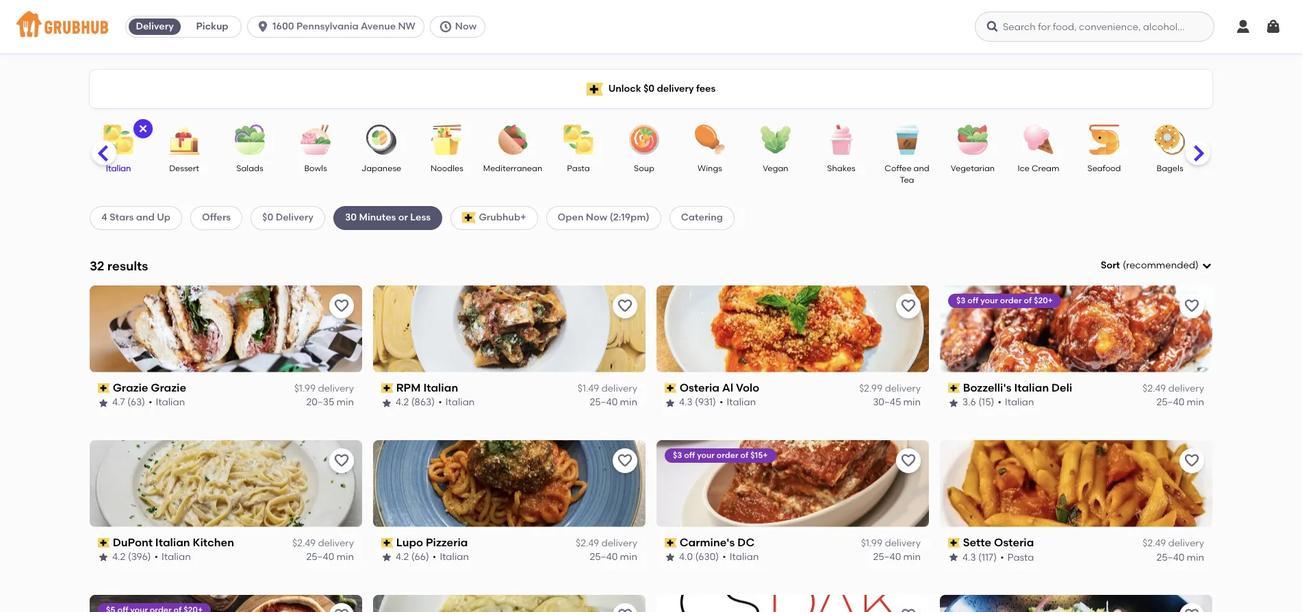 Task type: describe. For each thing, give the bounding box(es) containing it.
osteria al volo logo image
[[657, 286, 930, 373]]

4.2 for rpm italian
[[396, 397, 409, 409]]

4.0
[[680, 552, 693, 563]]

sette osteria
[[964, 536, 1035, 549]]

min for sette osteria
[[1188, 552, 1205, 563]]

save this restaurant button for the osteria al volo logo
[[897, 294, 921, 318]]

min for lupo pizzeria
[[620, 552, 638, 563]]

grubhub plus flag logo image for grubhub+
[[463, 213, 476, 224]]

save this restaurant image for lupo marino logo on the bottom of page
[[1184, 607, 1201, 612]]

$1.99 delivery for carmine's dc
[[862, 538, 921, 549]]

save this restaurant button for lupo marino logo on the bottom of page
[[1180, 603, 1205, 612]]

dupont italian kitchen logo image
[[90, 440, 362, 527]]

wings
[[698, 164, 723, 173]]

svg image inside now button
[[439, 20, 453, 34]]

(63)
[[127, 397, 145, 409]]

italian left deli
[[1015, 381, 1050, 394]]

pennsylvania
[[297, 21, 359, 32]]

(
[[1123, 260, 1127, 271]]

avenue
[[361, 21, 396, 32]]

bagels
[[1157, 164, 1184, 173]]

4.2 (863)
[[396, 397, 435, 409]]

now inside button
[[455, 21, 477, 32]]

vegan
[[763, 164, 789, 173]]

carmine's
[[680, 536, 735, 549]]

bagels image
[[1147, 125, 1195, 155]]

now button
[[430, 16, 491, 38]]

save this restaurant image for italian by csdak logo
[[901, 607, 917, 612]]

star icon image for osteria al volo
[[665, 398, 676, 409]]

cream
[[1032, 164, 1060, 173]]

• italian for osteria
[[720, 397, 756, 409]]

• italian for grazie
[[149, 397, 185, 409]]

save this restaurant button for italian by csdak logo
[[897, 603, 921, 612]]

results
[[107, 258, 148, 274]]

• italian for bozzelli's
[[998, 397, 1035, 409]]

(117)
[[979, 552, 998, 563]]

vegetarian
[[951, 164, 995, 173]]

min for dupont italian kitchen
[[337, 552, 354, 563]]

0 horizontal spatial and
[[136, 212, 155, 224]]

4 stars and up
[[101, 212, 171, 224]]

$3 for carmine's dc
[[673, 451, 683, 460]]

italian down rpm italian
[[446, 397, 475, 409]]

sort ( recommended )
[[1101, 260, 1199, 271]]

pickup button
[[184, 16, 241, 38]]

2 grazie from the left
[[151, 381, 186, 394]]

off for carmine's
[[685, 451, 696, 460]]

pickup
[[196, 21, 229, 32]]

italian by csdak logo image
[[657, 595, 930, 612]]

offers
[[202, 212, 231, 224]]

1 grazie from the left
[[113, 381, 148, 394]]

ice
[[1018, 164, 1030, 173]]

sette osteria logo image
[[941, 440, 1213, 527]]

min for osteria al volo
[[904, 397, 921, 409]]

25–40 min for bozzelli's italian deli
[[1157, 397, 1205, 409]]

subscription pass image for bozzelli's italian deli
[[949, 384, 961, 393]]

30
[[345, 212, 357, 224]]

$2.49 delivery for sette osteria
[[1143, 538, 1205, 549]]

unlock
[[609, 83, 642, 94]]

(15)
[[979, 397, 995, 409]]

lupo pizzeria
[[396, 536, 468, 549]]

20–35
[[307, 397, 334, 409]]

30–45 min
[[874, 397, 921, 409]]

save this restaurant button for "angolo ristorante italiano logo"
[[613, 603, 638, 612]]

$1.49 delivery
[[578, 383, 638, 395]]

$0 delivery
[[262, 212, 314, 224]]

32
[[90, 258, 104, 274]]

dessert
[[169, 164, 199, 173]]

4.3 (117)
[[963, 552, 998, 563]]

• for sette
[[1001, 552, 1005, 563]]

save this restaurant button for sette osteria logo
[[1180, 448, 1205, 473]]

of for dc
[[741, 451, 749, 460]]

1 horizontal spatial $0
[[644, 83, 655, 94]]

magina's pie place logo image
[[90, 595, 362, 612]]

mediterranean image
[[489, 125, 537, 155]]

seafood image
[[1081, 125, 1129, 155]]

main navigation navigation
[[0, 0, 1303, 53]]

(396)
[[128, 552, 151, 563]]

angolo ristorante italiano logo image
[[373, 595, 646, 612]]

vegan image
[[752, 125, 800, 155]]

italian right "dupont"
[[155, 536, 190, 549]]

italian down dc
[[730, 552, 759, 563]]

carmine's dc
[[680, 536, 755, 549]]

25–40 for rpm italian
[[590, 397, 618, 409]]

3.6
[[963, 397, 977, 409]]

save this restaurant image for rpm italian logo
[[617, 298, 634, 314]]

seafood
[[1088, 164, 1122, 173]]

noodles
[[431, 164, 464, 173]]

(2:19pm)
[[610, 212, 650, 224]]

dupont italian kitchen
[[113, 536, 234, 549]]

grazie grazie logo image
[[90, 286, 362, 373]]

save this restaurant image for "angolo ristorante italiano logo"
[[617, 607, 634, 612]]

tea
[[900, 176, 915, 185]]

• italian for lupo
[[433, 552, 469, 563]]

rpm italian
[[396, 381, 458, 394]]

$1.99 for grazie grazie
[[294, 383, 316, 395]]

$15+
[[751, 451, 768, 460]]

25–40 min for lupo pizzeria
[[590, 552, 638, 563]]

4.3 (931)
[[680, 397, 717, 409]]

Search for food, convenience, alcohol... search field
[[975, 12, 1215, 42]]

subscription pass image for dupont italian kitchen
[[98, 538, 110, 548]]

$2.49 for dupont italian kitchen
[[293, 538, 316, 549]]

lupo pizzeria logo image
[[373, 440, 646, 527]]

recommended
[[1127, 260, 1196, 271]]

0 horizontal spatial pasta
[[567, 164, 590, 173]]

save this restaurant image for lupo pizzeria logo
[[617, 453, 634, 469]]

25–40 for sette osteria
[[1157, 552, 1185, 563]]

grubhub+
[[479, 212, 527, 224]]

coffee and tea
[[885, 164, 930, 185]]

4.0 (630)
[[680, 552, 719, 563]]

your for bozzelli's
[[981, 296, 999, 305]]

shakes image
[[818, 125, 866, 155]]

save this restaurant button for dupont italian kitchen logo
[[330, 448, 354, 473]]

soup
[[634, 164, 655, 173]]

less
[[411, 212, 431, 224]]

italian image
[[95, 125, 142, 155]]

subscription pass image for rpm italian
[[382, 384, 394, 393]]

pizzeria
[[426, 536, 468, 549]]

25–40 for dupont italian kitchen
[[307, 552, 334, 563]]

min for rpm italian
[[620, 397, 638, 409]]

delivery for grazie grazie
[[318, 383, 354, 395]]

• for rpm
[[439, 397, 442, 409]]

carmine's dc logo image
[[657, 440, 930, 527]]

shakes
[[828, 164, 856, 173]]

or
[[399, 212, 408, 224]]

coffee
[[885, 164, 912, 173]]

volo
[[736, 381, 760, 394]]

lupo marino logo image
[[941, 595, 1213, 612]]

bowls image
[[292, 125, 340, 155]]

$2.99 delivery
[[860, 383, 921, 395]]

• italian for carmine's
[[723, 552, 759, 563]]

star icon image for dupont italian kitchen
[[98, 552, 109, 563]]

• pasta
[[1001, 552, 1035, 563]]

$20+
[[1034, 296, 1054, 305]]

italian down pizzeria
[[440, 552, 469, 563]]

dupont
[[113, 536, 153, 549]]

25–40 min for dupont italian kitchen
[[307, 552, 354, 563]]

minutes
[[359, 212, 396, 224]]

delivery for sette osteria
[[1169, 538, 1205, 549]]

$1.49
[[578, 383, 599, 395]]

1 vertical spatial delivery
[[276, 212, 314, 224]]

$3 off your order of $15+
[[673, 451, 768, 460]]

4.2 (396)
[[112, 552, 151, 563]]

subscription pass image for osteria al volo
[[665, 384, 677, 393]]



Task type: locate. For each thing, give the bounding box(es) containing it.
delivery for osteria al volo
[[885, 383, 921, 395]]

0 horizontal spatial $1.99 delivery
[[294, 383, 354, 395]]

japanese
[[362, 164, 402, 173]]

bozzelli's
[[964, 381, 1012, 394]]

japanese image
[[358, 125, 406, 155]]

0 horizontal spatial your
[[698, 451, 715, 460]]

1 vertical spatial and
[[136, 212, 155, 224]]

order for carmine's
[[717, 451, 739, 460]]

1 horizontal spatial $1.99 delivery
[[862, 538, 921, 549]]

• right the (66)
[[433, 552, 437, 563]]

2 subscription pass image from the top
[[98, 538, 110, 548]]

of left $15+
[[741, 451, 749, 460]]

delivery for dupont italian kitchen
[[318, 538, 354, 549]]

None field
[[1101, 259, 1213, 273]]

your down (931)
[[698, 451, 715, 460]]

star icon image for grazie grazie
[[98, 398, 109, 409]]

)
[[1196, 260, 1199, 271]]

your left "$20+"
[[981, 296, 999, 305]]

order for bozzelli's
[[1001, 296, 1023, 305]]

$0
[[644, 83, 655, 94], [262, 212, 274, 224]]

1 horizontal spatial svg image
[[1236, 18, 1252, 35]]

4.3
[[680, 397, 693, 409], [963, 552, 977, 563]]

1 horizontal spatial of
[[1024, 296, 1033, 305]]

• italian down dc
[[723, 552, 759, 563]]

1 horizontal spatial grubhub plus flag logo image
[[587, 83, 603, 96]]

order left "$20+"
[[1001, 296, 1023, 305]]

$2.49 for bozzelli's italian deli
[[1143, 383, 1167, 395]]

rpm
[[396, 381, 421, 394]]

italian down grazie grazie
[[156, 397, 185, 409]]

stars
[[110, 212, 134, 224]]

catering
[[681, 212, 723, 224]]

of for italian
[[1024, 296, 1033, 305]]

subscription pass image for lupo pizzeria
[[382, 538, 394, 548]]

$2.49 delivery for lupo pizzeria
[[576, 538, 638, 549]]

• italian down dupont italian kitchen
[[154, 552, 191, 563]]

up
[[157, 212, 171, 224]]

save this restaurant image
[[334, 298, 350, 314], [901, 298, 917, 314], [334, 453, 350, 469], [901, 453, 917, 469], [1184, 453, 1201, 469], [334, 607, 350, 612], [1184, 607, 1201, 612]]

1 vertical spatial your
[[698, 451, 715, 460]]

$1.99
[[294, 383, 316, 395], [862, 538, 883, 549]]

• for osteria
[[720, 397, 724, 409]]

now
[[455, 21, 477, 32], [586, 212, 608, 224]]

0 vertical spatial 4.3
[[680, 397, 693, 409]]

noodles image
[[423, 125, 471, 155]]

star icon image left 4.2 (396)
[[98, 552, 109, 563]]

$1.99 for carmine's dc
[[862, 538, 883, 549]]

bakery image
[[1213, 125, 1260, 155]]

svg image inside field
[[1202, 260, 1213, 271]]

1 horizontal spatial and
[[914, 164, 930, 173]]

0 vertical spatial your
[[981, 296, 999, 305]]

(863)
[[412, 397, 435, 409]]

1 horizontal spatial $1.99
[[862, 538, 883, 549]]

save this restaurant button for rpm italian logo
[[613, 294, 638, 318]]

delivery for lupo pizzeria
[[602, 538, 638, 549]]

• right (863)
[[439, 397, 442, 409]]

4.2 down rpm
[[396, 397, 409, 409]]

osteria
[[680, 381, 720, 394], [995, 536, 1035, 549]]

your for carmine's
[[698, 451, 715, 460]]

1 vertical spatial osteria
[[995, 536, 1035, 549]]

0 vertical spatial $1.99
[[294, 383, 316, 395]]

1 vertical spatial subscription pass image
[[98, 538, 110, 548]]

$2.49 for lupo pizzeria
[[576, 538, 599, 549]]

4.2 down the lupo
[[396, 552, 409, 563]]

grubhub plus flag logo image left grubhub+
[[463, 213, 476, 224]]

1 horizontal spatial osteria
[[995, 536, 1035, 549]]

30 minutes or less
[[345, 212, 431, 224]]

$2.49 delivery
[[1143, 383, 1205, 395], [293, 538, 354, 549], [576, 538, 638, 549], [1143, 538, 1205, 549]]

save this restaurant button for lupo pizzeria logo
[[613, 448, 638, 473]]

• italian down grazie grazie
[[149, 397, 185, 409]]

(66)
[[412, 552, 429, 563]]

wings image
[[686, 125, 734, 155]]

subscription pass image for carmine's dc
[[665, 538, 677, 548]]

and up tea at the right top of the page
[[914, 164, 930, 173]]

italian down italian image
[[106, 164, 131, 173]]

delivery for rpm italian
[[602, 383, 638, 395]]

• right (396) on the left
[[154, 552, 158, 563]]

min
[[337, 397, 354, 409], [620, 397, 638, 409], [904, 397, 921, 409], [1188, 397, 1205, 409], [337, 552, 354, 563], [620, 552, 638, 563], [904, 552, 921, 563], [1188, 552, 1205, 563]]

3.6 (15)
[[963, 397, 995, 409]]

star icon image left 4.3 (931)
[[665, 398, 676, 409]]

1 horizontal spatial grazie
[[151, 381, 186, 394]]

• for grazie
[[149, 397, 152, 409]]

4
[[101, 212, 107, 224]]

subscription pass image
[[98, 384, 110, 393], [98, 538, 110, 548]]

0 vertical spatial off
[[968, 296, 979, 305]]

• right (117) in the bottom of the page
[[1001, 552, 1005, 563]]

subscription pass image for sette osteria
[[949, 538, 961, 548]]

delivery left the pickup
[[136, 21, 174, 32]]

delivery for bozzelli's italian deli
[[1169, 383, 1205, 395]]

4.3 for osteria al volo
[[680, 397, 693, 409]]

0 horizontal spatial $3
[[673, 451, 683, 460]]

0 vertical spatial subscription pass image
[[98, 384, 110, 393]]

italian down volo
[[727, 397, 756, 409]]

al
[[723, 381, 734, 394]]

0 horizontal spatial now
[[455, 21, 477, 32]]

and
[[914, 164, 930, 173], [136, 212, 155, 224]]

dessert image
[[160, 125, 208, 155]]

now right nw at the left top of the page
[[455, 21, 477, 32]]

and inside 'coffee and tea'
[[914, 164, 930, 173]]

$3 for bozzelli's italian deli
[[957, 296, 966, 305]]

32 results
[[90, 258, 148, 274]]

1 vertical spatial of
[[741, 451, 749, 460]]

4.2 (66)
[[396, 552, 429, 563]]

25–40 for lupo pizzeria
[[590, 552, 618, 563]]

(630)
[[696, 552, 719, 563]]

osteria al volo
[[680, 381, 760, 394]]

• right (15)
[[998, 397, 1002, 409]]

1600 pennsylvania avenue nw
[[273, 21, 416, 32]]

unlock $0 delivery fees
[[609, 83, 716, 94]]

subscription pass image left the lupo
[[382, 538, 394, 548]]

star icon image left 4.7
[[98, 398, 109, 409]]

italian up (863)
[[424, 381, 458, 394]]

and left up
[[136, 212, 155, 224]]

star icon image left "4.2 (66)" in the bottom of the page
[[382, 552, 393, 563]]

min for bozzelli's italian deli
[[1188, 397, 1205, 409]]

• down osteria al volo
[[720, 397, 724, 409]]

$3
[[957, 296, 966, 305], [673, 451, 683, 460]]

1 vertical spatial $0
[[262, 212, 274, 224]]

• italian for dupont
[[154, 552, 191, 563]]

now right open
[[586, 212, 608, 224]]

25–40 min for carmine's dc
[[874, 552, 921, 563]]

• for lupo
[[433, 552, 437, 563]]

star icon image for lupo pizzeria
[[382, 552, 393, 563]]

star icon image for carmine's dc
[[665, 552, 676, 563]]

1 horizontal spatial delivery
[[276, 212, 314, 224]]

ice cream image
[[1015, 125, 1063, 155]]

none field containing sort
[[1101, 259, 1213, 273]]

save this restaurant image for the osteria al volo logo
[[901, 298, 917, 314]]

grubhub plus flag logo image
[[587, 83, 603, 96], [463, 213, 476, 224]]

25–40 for carmine's dc
[[874, 552, 902, 563]]

save this restaurant button
[[330, 294, 354, 318], [613, 294, 638, 318], [897, 294, 921, 318], [1180, 294, 1205, 318], [330, 448, 354, 473], [613, 448, 638, 473], [897, 448, 921, 473], [1180, 448, 1205, 473], [330, 603, 354, 612], [613, 603, 638, 612], [897, 603, 921, 612], [1180, 603, 1205, 612]]

pasta image
[[555, 125, 603, 155]]

1 horizontal spatial order
[[1001, 296, 1023, 305]]

• italian down volo
[[720, 397, 756, 409]]

delivery down bowls
[[276, 212, 314, 224]]

25–40 min for sette osteria
[[1157, 552, 1205, 563]]

svg image inside 1600 pennsylvania avenue nw button
[[256, 20, 270, 34]]

kitchen
[[193, 536, 234, 549]]

star icon image left the 4.0
[[665, 552, 676, 563]]

25–40 for bozzelli's italian deli
[[1157, 397, 1185, 409]]

delivery button
[[126, 16, 184, 38]]

$0 right unlock
[[644, 83, 655, 94]]

0 vertical spatial $3
[[957, 296, 966, 305]]

1600 pennsylvania avenue nw button
[[247, 16, 430, 38]]

1 vertical spatial 4.3
[[963, 552, 977, 563]]

4.3 down sette
[[963, 552, 977, 563]]

italian down dupont italian kitchen
[[162, 552, 191, 563]]

svg image
[[1236, 18, 1252, 35], [256, 20, 270, 34]]

0 vertical spatial osteria
[[680, 381, 720, 394]]

1 vertical spatial grubhub plus flag logo image
[[463, 213, 476, 224]]

$2.49
[[1143, 383, 1167, 395], [293, 538, 316, 549], [576, 538, 599, 549], [1143, 538, 1167, 549]]

rpm italian logo image
[[373, 286, 646, 373]]

grubhub plus flag logo image left unlock
[[587, 83, 603, 96]]

grazie
[[113, 381, 148, 394], [151, 381, 186, 394]]

bozzelli's italian deli
[[964, 381, 1073, 394]]

• for dupont
[[154, 552, 158, 563]]

bozzelli's italian deli logo image
[[941, 286, 1213, 373]]

of
[[1024, 296, 1033, 305], [741, 451, 749, 460]]

1 horizontal spatial pasta
[[1008, 552, 1035, 563]]

delivery inside button
[[136, 21, 174, 32]]

0 vertical spatial now
[[455, 21, 477, 32]]

min for grazie grazie
[[337, 397, 354, 409]]

1 horizontal spatial your
[[981, 296, 999, 305]]

1 horizontal spatial $3
[[957, 296, 966, 305]]

order
[[1001, 296, 1023, 305], [717, 451, 739, 460]]

• for bozzelli's
[[998, 397, 1002, 409]]

0 vertical spatial $0
[[644, 83, 655, 94]]

italian
[[106, 164, 131, 173], [424, 381, 458, 394], [1015, 381, 1050, 394], [156, 397, 185, 409], [446, 397, 475, 409], [727, 397, 756, 409], [1006, 397, 1035, 409], [155, 536, 190, 549], [162, 552, 191, 563], [440, 552, 469, 563], [730, 552, 759, 563]]

0 vertical spatial delivery
[[136, 21, 174, 32]]

0 horizontal spatial order
[[717, 451, 739, 460]]

off for bozzelli's
[[968, 296, 979, 305]]

4.7
[[112, 397, 125, 409]]

italian down the bozzelli's italian deli
[[1006, 397, 1035, 409]]

0 horizontal spatial grazie
[[113, 381, 148, 394]]

• italian for rpm
[[439, 397, 475, 409]]

0 horizontal spatial osteria
[[680, 381, 720, 394]]

pasta down pasta image
[[567, 164, 590, 173]]

star icon image for rpm italian
[[382, 398, 393, 409]]

sort
[[1101, 260, 1121, 271]]

25–40 min for rpm italian
[[590, 397, 638, 409]]

soup image
[[621, 125, 669, 155]]

1 vertical spatial pasta
[[1008, 552, 1035, 563]]

1 vertical spatial $3
[[673, 451, 683, 460]]

save this restaurant image for dupont italian kitchen logo
[[334, 453, 350, 469]]

1 vertical spatial $1.99
[[862, 538, 883, 549]]

pasta down the "sette osteria"
[[1008, 552, 1035, 563]]

delivery for carmine's dc
[[885, 538, 921, 549]]

1 vertical spatial off
[[685, 451, 696, 460]]

grazie grazie
[[113, 381, 186, 394]]

star icon image for sette osteria
[[949, 552, 960, 563]]

0 horizontal spatial $0
[[262, 212, 274, 224]]

subscription pass image for grazie grazie
[[98, 384, 110, 393]]

1 vertical spatial now
[[586, 212, 608, 224]]

• right (63)
[[149, 397, 152, 409]]

20–35 min
[[307, 397, 354, 409]]

sette
[[964, 536, 992, 549]]

of left "$20+"
[[1024, 296, 1033, 305]]

salads
[[237, 164, 264, 173]]

0 horizontal spatial svg image
[[256, 20, 270, 34]]

osteria up • pasta on the bottom right of the page
[[995, 536, 1035, 549]]

• down carmine's dc
[[723, 552, 727, 563]]

1 vertical spatial order
[[717, 451, 739, 460]]

• italian down pizzeria
[[433, 552, 469, 563]]

grubhub plus flag logo image for unlock $0 delivery fees
[[587, 83, 603, 96]]

subscription pass image left grazie grazie
[[98, 384, 110, 393]]

1 horizontal spatial off
[[968, 296, 979, 305]]

$0 right offers
[[262, 212, 274, 224]]

subscription pass image left sette
[[949, 538, 961, 548]]

0 horizontal spatial $1.99
[[294, 383, 316, 395]]

order left $15+
[[717, 451, 739, 460]]

save this restaurant image for sette osteria logo
[[1184, 453, 1201, 469]]

• italian down the bozzelli's italian deli
[[998, 397, 1035, 409]]

star icon image left 4.3 (117)
[[949, 552, 960, 563]]

4.2 for lupo pizzeria
[[396, 552, 409, 563]]

osteria up 4.3 (931)
[[680, 381, 720, 394]]

0 vertical spatial order
[[1001, 296, 1023, 305]]

off
[[968, 296, 979, 305], [685, 451, 696, 460]]

• for carmine's
[[723, 552, 727, 563]]

0 horizontal spatial grubhub plus flag logo image
[[463, 213, 476, 224]]

subscription pass image left "dupont"
[[98, 538, 110, 548]]

$1.99 delivery
[[294, 383, 354, 395], [862, 538, 921, 549]]

star icon image for bozzelli's italian deli
[[949, 398, 960, 409]]

your
[[981, 296, 999, 305], [698, 451, 715, 460]]

deli
[[1052, 381, 1073, 394]]

save this restaurant button for grazie grazie logo
[[330, 294, 354, 318]]

$1.99 delivery for grazie grazie
[[294, 383, 354, 395]]

4.2 down "dupont"
[[112, 552, 126, 563]]

•
[[149, 397, 152, 409], [439, 397, 442, 409], [720, 397, 724, 409], [998, 397, 1002, 409], [154, 552, 158, 563], [433, 552, 437, 563], [723, 552, 727, 563], [1001, 552, 1005, 563]]

subscription pass image
[[382, 384, 394, 393], [665, 384, 677, 393], [949, 384, 961, 393], [382, 538, 394, 548], [665, 538, 677, 548], [949, 538, 961, 548]]

0 horizontal spatial off
[[685, 451, 696, 460]]

0 vertical spatial and
[[914, 164, 930, 173]]

4.2
[[396, 397, 409, 409], [112, 552, 126, 563], [396, 552, 409, 563]]

25–40
[[590, 397, 618, 409], [1157, 397, 1185, 409], [307, 552, 334, 563], [590, 552, 618, 563], [874, 552, 902, 563], [1157, 552, 1185, 563]]

star icon image left 4.2 (863)
[[382, 398, 393, 409]]

open now (2:19pm)
[[558, 212, 650, 224]]

subscription pass image left the 'carmine's'
[[665, 538, 677, 548]]

$2.99
[[860, 383, 883, 395]]

pasta
[[567, 164, 590, 173], [1008, 552, 1035, 563]]

• italian
[[149, 397, 185, 409], [439, 397, 475, 409], [720, 397, 756, 409], [998, 397, 1035, 409], [154, 552, 191, 563], [433, 552, 469, 563], [723, 552, 759, 563]]

open
[[558, 212, 584, 224]]

0 vertical spatial $1.99 delivery
[[294, 383, 354, 395]]

0 vertical spatial of
[[1024, 296, 1033, 305]]

0 horizontal spatial delivery
[[136, 21, 174, 32]]

$2.49 delivery for bozzelli's italian deli
[[1143, 383, 1205, 395]]

svg image
[[1266, 18, 1282, 35], [439, 20, 453, 34], [986, 20, 1000, 34], [138, 123, 149, 134], [1202, 260, 1213, 271]]

save this restaurant image for grazie grazie logo
[[334, 298, 350, 314]]

fees
[[697, 83, 716, 94]]

0 horizontal spatial 4.3
[[680, 397, 693, 409]]

subscription pass image left osteria al volo
[[665, 384, 677, 393]]

star icon image
[[98, 398, 109, 409], [382, 398, 393, 409], [665, 398, 676, 409], [949, 398, 960, 409], [98, 552, 109, 563], [382, 552, 393, 563], [665, 552, 676, 563], [949, 552, 960, 563]]

4.2 for dupont italian kitchen
[[112, 552, 126, 563]]

0 horizontal spatial of
[[741, 451, 749, 460]]

save this restaurant image
[[617, 298, 634, 314], [1184, 298, 1201, 314], [617, 453, 634, 469], [617, 607, 634, 612], [901, 607, 917, 612]]

30–45
[[874, 397, 902, 409]]

1 vertical spatial $1.99 delivery
[[862, 538, 921, 549]]

subscription pass image left bozzelli's
[[949, 384, 961, 393]]

(931)
[[695, 397, 717, 409]]

0 vertical spatial grubhub plus flag logo image
[[587, 83, 603, 96]]

star icon image left '3.6'
[[949, 398, 960, 409]]

mediterranean
[[483, 164, 543, 173]]

1 subscription pass image from the top
[[98, 384, 110, 393]]

4.7 (63)
[[112, 397, 145, 409]]

coffee and tea image
[[884, 125, 932, 155]]

4.3 for sette osteria
[[963, 552, 977, 563]]

• italian down rpm italian
[[439, 397, 475, 409]]

lupo
[[396, 536, 423, 549]]

1 horizontal spatial now
[[586, 212, 608, 224]]

1 horizontal spatial 4.3
[[963, 552, 977, 563]]

min for carmine's dc
[[904, 552, 921, 563]]

4.3 left (931)
[[680, 397, 693, 409]]

salads image
[[226, 125, 274, 155]]

subscription pass image left rpm
[[382, 384, 394, 393]]

0 vertical spatial pasta
[[567, 164, 590, 173]]

dc
[[738, 536, 755, 549]]

vegetarian image
[[949, 125, 997, 155]]

$2.49 delivery for dupont italian kitchen
[[293, 538, 354, 549]]

$2.49 for sette osteria
[[1143, 538, 1167, 549]]

ice cream
[[1018, 164, 1060, 173]]



Task type: vqa. For each thing, say whether or not it's contained in the screenshot.
"Flavor" inside the Second Flavor Select one (Optional)
no



